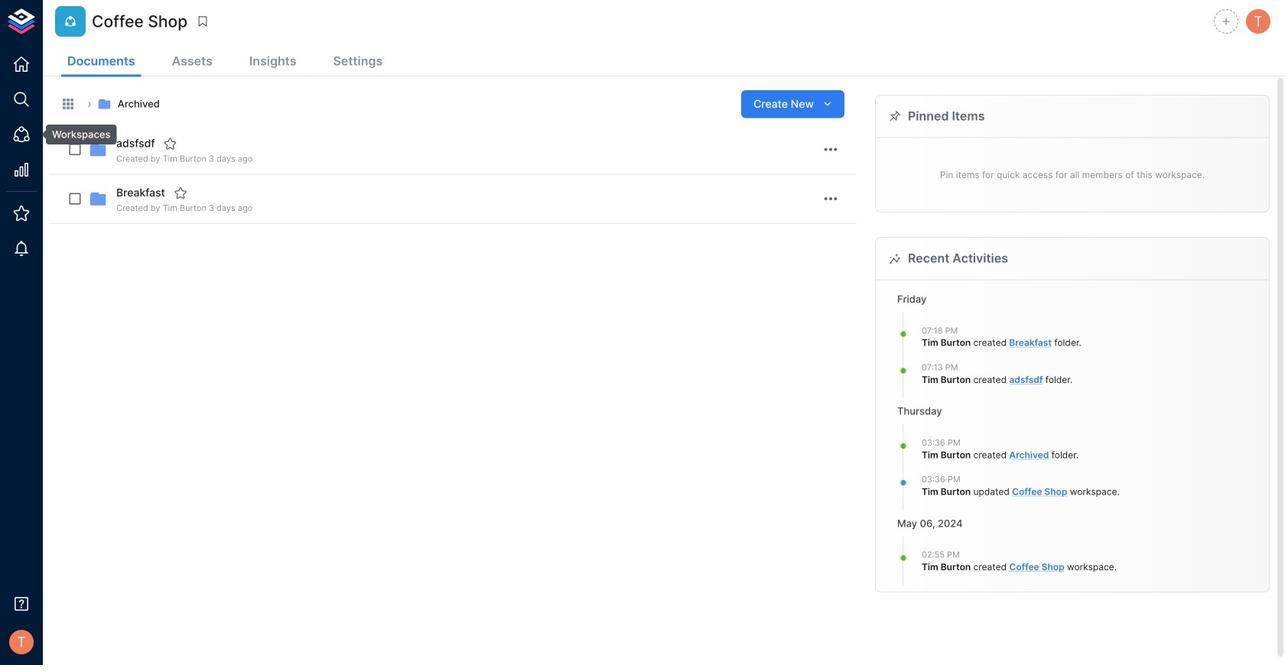 Task type: locate. For each thing, give the bounding box(es) containing it.
bookmark image
[[196, 15, 210, 28]]

favorite image
[[163, 137, 177, 151], [174, 186, 187, 200]]

tooltip
[[35, 125, 117, 145]]



Task type: vqa. For each thing, say whether or not it's contained in the screenshot.
Bookmark icon
yes



Task type: describe. For each thing, give the bounding box(es) containing it.
1 vertical spatial favorite image
[[174, 186, 187, 200]]

0 vertical spatial favorite image
[[163, 137, 177, 151]]



